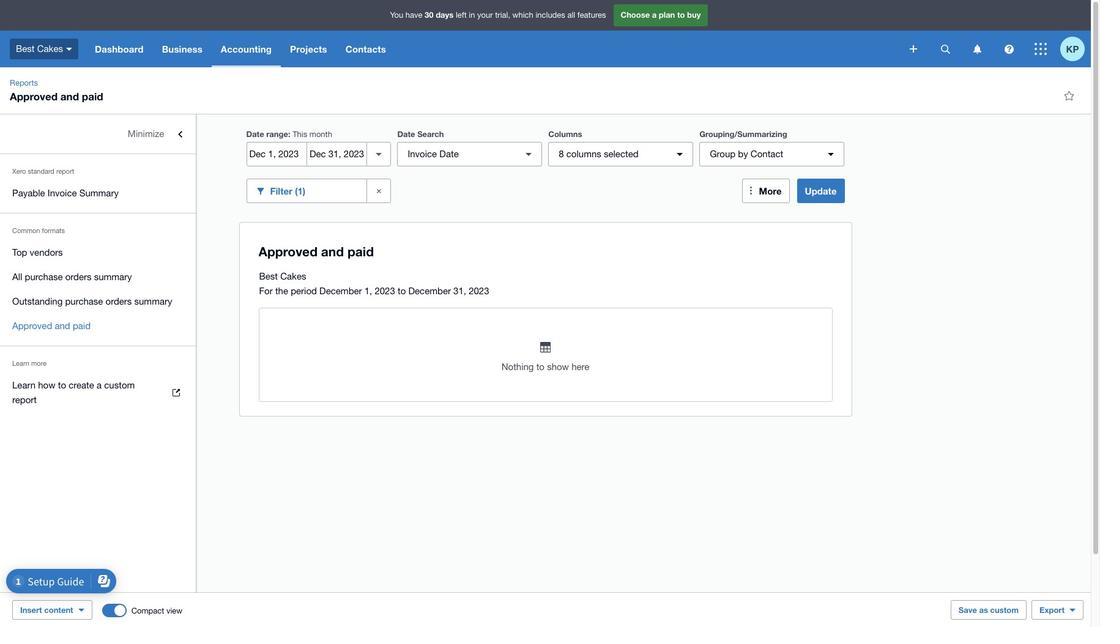 Task type: describe. For each thing, give the bounding box(es) containing it.
orders for outstanding purchase orders summary
[[106, 296, 132, 307]]

compact
[[131, 606, 164, 615]]

:
[[288, 129, 290, 139]]

invoice date
[[408, 149, 459, 159]]

to inside best cakes for the period december 1, 2023 to december 31, 2023
[[398, 286, 406, 296]]

vendors
[[30, 247, 63, 258]]

0 horizontal spatial invoice
[[48, 188, 77, 198]]

dashboard
[[95, 43, 144, 54]]

xero
[[12, 168, 26, 175]]

which
[[513, 11, 534, 20]]

you have 30 days left in your trial, which includes all features
[[390, 10, 606, 20]]

search
[[417, 129, 444, 139]]

for
[[259, 286, 273, 296]]

invoice date button
[[397, 142, 542, 166]]

group by contact
[[710, 149, 784, 159]]

group by contact button
[[700, 142, 845, 166]]

all purchase orders summary
[[12, 272, 132, 282]]

how
[[38, 380, 55, 390]]

create
[[69, 380, 94, 390]]

Report title field
[[256, 238, 827, 266]]

date range : this month
[[246, 129, 332, 139]]

reports link
[[5, 77, 43, 89]]

features
[[578, 11, 606, 20]]

best cakes for the period december 1, 2023 to december 31, 2023
[[259, 271, 489, 296]]

to left the show
[[537, 362, 545, 372]]

days
[[436, 10, 454, 20]]

invoice inside popup button
[[408, 149, 437, 159]]

insert
[[20, 605, 42, 615]]

remove all filters image
[[369, 181, 389, 201]]

minimize button
[[0, 122, 196, 146]]

outstanding purchase orders summary link
[[0, 289, 196, 314]]

1,
[[365, 286, 372, 296]]

all
[[568, 11, 575, 20]]

learn more
[[12, 360, 47, 367]]

export
[[1040, 605, 1065, 615]]

save
[[959, 605, 977, 615]]

common formats
[[12, 227, 65, 234]]

insert content button
[[12, 600, 92, 620]]

best cakes button
[[0, 31, 86, 67]]

Select start date field
[[247, 143, 307, 166]]

kp
[[1067, 43, 1079, 54]]

8
[[559, 149, 564, 159]]

contacts button
[[336, 31, 395, 67]]

save as custom button
[[951, 600, 1027, 620]]

more
[[759, 185, 782, 196]]

best for best cakes
[[16, 43, 35, 54]]

2 horizontal spatial svg image
[[973, 44, 981, 54]]

nothing to show here
[[502, 362, 590, 372]]

common
[[12, 227, 40, 234]]

here
[[572, 362, 590, 372]]

buy
[[687, 10, 701, 20]]

projects button
[[281, 31, 336, 67]]

contact
[[751, 149, 784, 159]]

purchase for outstanding
[[65, 296, 103, 307]]

best for best cakes for the period december 1, 2023 to december 31, 2023
[[259, 271, 278, 282]]

minimize
[[128, 129, 164, 139]]

31,
[[454, 286, 466, 296]]

banner containing kp
[[0, 0, 1091, 67]]

2 2023 from the left
[[469, 286, 489, 296]]

standard
[[28, 168, 54, 175]]

xero standard report
[[12, 168, 74, 175]]

to inside banner
[[677, 10, 685, 20]]

8 columns selected
[[559, 149, 639, 159]]

contacts
[[346, 43, 386, 54]]

formats
[[42, 227, 65, 234]]

custom inside save as custom "button"
[[991, 605, 1019, 615]]

filter (1) button
[[246, 179, 367, 203]]

this
[[293, 130, 307, 139]]

choose
[[621, 10, 650, 20]]

accounting
[[221, 43, 272, 54]]

view
[[166, 606, 183, 615]]

outstanding
[[12, 296, 63, 307]]

group
[[710, 149, 736, 159]]

in
[[469, 11, 475, 20]]

1 2023 from the left
[[375, 286, 395, 296]]

payable invoice summary link
[[0, 181, 196, 206]]

1 horizontal spatial svg image
[[1005, 44, 1014, 54]]

and inside approved and paid link
[[55, 321, 70, 331]]

to inside learn how to create a custom report
[[58, 380, 66, 390]]

top vendors link
[[0, 241, 196, 265]]

show
[[547, 362, 569, 372]]

learn for learn how to create a custom report
[[12, 380, 36, 390]]

learn for learn more
[[12, 360, 29, 367]]

0 horizontal spatial svg image
[[941, 44, 950, 54]]

content
[[44, 605, 73, 615]]

trial,
[[495, 11, 510, 20]]

date inside popup button
[[440, 149, 459, 159]]

your
[[477, 11, 493, 20]]

approved and paid
[[12, 321, 91, 331]]

(1)
[[295, 185, 306, 196]]

1 december from the left
[[320, 286, 362, 296]]

svg image inside best cakes popup button
[[66, 48, 72, 51]]



Task type: locate. For each thing, give the bounding box(es) containing it.
have
[[406, 11, 423, 20]]

1 vertical spatial summary
[[134, 296, 172, 307]]

learn inside learn how to create a custom report
[[12, 380, 36, 390]]

1 horizontal spatial custom
[[991, 605, 1019, 615]]

payable invoice summary
[[12, 188, 119, 198]]

1 vertical spatial a
[[97, 380, 102, 390]]

0 vertical spatial paid
[[82, 90, 103, 103]]

1 vertical spatial approved
[[12, 321, 52, 331]]

0 horizontal spatial summary
[[94, 272, 132, 282]]

best inside best cakes popup button
[[16, 43, 35, 54]]

and up minimize button
[[60, 90, 79, 103]]

more button
[[742, 179, 790, 203]]

1 horizontal spatial date
[[397, 129, 415, 139]]

custom right create
[[104, 380, 135, 390]]

invoice
[[408, 149, 437, 159], [48, 188, 77, 198]]

cakes up period
[[280, 271, 306, 282]]

summary down all purchase orders summary link
[[134, 296, 172, 307]]

summary
[[94, 272, 132, 282], [134, 296, 172, 307]]

grouping/summarizing
[[700, 129, 787, 139]]

svg image
[[973, 44, 981, 54], [910, 45, 917, 53], [66, 48, 72, 51]]

0 vertical spatial custom
[[104, 380, 135, 390]]

1 vertical spatial invoice
[[48, 188, 77, 198]]

0 vertical spatial orders
[[65, 272, 91, 282]]

1 horizontal spatial best
[[259, 271, 278, 282]]

best
[[16, 43, 35, 54], [259, 271, 278, 282]]

columns
[[567, 149, 601, 159]]

0 vertical spatial invoice
[[408, 149, 437, 159]]

1 vertical spatial report
[[12, 395, 37, 405]]

2023 right the 1,
[[375, 286, 395, 296]]

svg image
[[1035, 43, 1047, 55], [941, 44, 950, 54], [1005, 44, 1014, 54]]

outstanding purchase orders summary
[[12, 296, 172, 307]]

0 vertical spatial approved
[[10, 90, 58, 103]]

a left plan
[[652, 10, 657, 20]]

1 vertical spatial learn
[[12, 380, 36, 390]]

approved down outstanding
[[12, 321, 52, 331]]

all
[[12, 272, 22, 282]]

includes
[[536, 11, 565, 20]]

summary for outstanding purchase orders summary
[[134, 296, 172, 307]]

1 vertical spatial best
[[259, 271, 278, 282]]

0 vertical spatial learn
[[12, 360, 29, 367]]

period
[[291, 286, 317, 296]]

choose a plan to buy
[[621, 10, 701, 20]]

date left range
[[246, 129, 264, 139]]

1 horizontal spatial invoice
[[408, 149, 437, 159]]

1 horizontal spatial december
[[409, 286, 451, 296]]

summary for all purchase orders summary
[[94, 272, 132, 282]]

december left the 1,
[[320, 286, 362, 296]]

report
[[56, 168, 74, 175], [12, 395, 37, 405]]

range
[[266, 129, 288, 139]]

custom right as
[[991, 605, 1019, 615]]

0 horizontal spatial a
[[97, 380, 102, 390]]

0 horizontal spatial december
[[320, 286, 362, 296]]

1 horizontal spatial report
[[56, 168, 74, 175]]

1 vertical spatial custom
[[991, 605, 1019, 615]]

approved and paid link
[[0, 314, 196, 338]]

filter
[[270, 185, 292, 196]]

purchase down vendors
[[25, 272, 63, 282]]

learn how to create a custom report
[[12, 380, 135, 405]]

a inside banner
[[652, 10, 657, 20]]

cakes up the "reports approved and paid"
[[37, 43, 63, 54]]

december left 31,
[[409, 286, 451, 296]]

and
[[60, 90, 79, 103], [55, 321, 70, 331]]

more
[[31, 360, 47, 367]]

projects
[[290, 43, 327, 54]]

purchase down all purchase orders summary in the top left of the page
[[65, 296, 103, 307]]

date down search
[[440, 149, 459, 159]]

by
[[738, 149, 748, 159]]

2 december from the left
[[409, 286, 451, 296]]

invoice down xero standard report
[[48, 188, 77, 198]]

save as custom
[[959, 605, 1019, 615]]

1 horizontal spatial a
[[652, 10, 657, 20]]

0 vertical spatial report
[[56, 168, 74, 175]]

date
[[246, 129, 264, 139], [397, 129, 415, 139], [440, 149, 459, 159]]

paid up minimize button
[[82, 90, 103, 103]]

business button
[[153, 31, 212, 67]]

0 horizontal spatial purchase
[[25, 272, 63, 282]]

best cakes
[[16, 43, 63, 54]]

summary inside outstanding purchase orders summary link
[[134, 296, 172, 307]]

top
[[12, 247, 27, 258]]

custom inside learn how to create a custom report
[[104, 380, 135, 390]]

1 vertical spatial orders
[[106, 296, 132, 307]]

0 vertical spatial cakes
[[37, 43, 63, 54]]

as
[[980, 605, 988, 615]]

0 horizontal spatial cakes
[[37, 43, 63, 54]]

learn left more
[[12, 360, 29, 367]]

and inside the "reports approved and paid"
[[60, 90, 79, 103]]

2 learn from the top
[[12, 380, 36, 390]]

to left buy
[[677, 10, 685, 20]]

1 vertical spatial cakes
[[280, 271, 306, 282]]

0 horizontal spatial custom
[[104, 380, 135, 390]]

to right how
[[58, 380, 66, 390]]

december
[[320, 286, 362, 296], [409, 286, 451, 296]]

date for date search
[[397, 129, 415, 139]]

reports
[[10, 78, 38, 88]]

orders up outstanding purchase orders summary
[[65, 272, 91, 282]]

invoice down date search
[[408, 149, 437, 159]]

to
[[677, 10, 685, 20], [398, 286, 406, 296], [537, 362, 545, 372], [58, 380, 66, 390]]

nothing
[[502, 362, 534, 372]]

0 horizontal spatial svg image
[[66, 48, 72, 51]]

1 horizontal spatial svg image
[[910, 45, 917, 53]]

compact view
[[131, 606, 183, 615]]

to right the 1,
[[398, 286, 406, 296]]

0 vertical spatial best
[[16, 43, 35, 54]]

1 vertical spatial and
[[55, 321, 70, 331]]

1 vertical spatial paid
[[73, 321, 91, 331]]

learn down the learn more
[[12, 380, 36, 390]]

update button
[[797, 179, 845, 203]]

1 horizontal spatial orders
[[106, 296, 132, 307]]

month
[[310, 130, 332, 139]]

1 horizontal spatial purchase
[[65, 296, 103, 307]]

best up for
[[259, 271, 278, 282]]

1 vertical spatial purchase
[[65, 296, 103, 307]]

report up the payable invoice summary
[[56, 168, 74, 175]]

2 horizontal spatial date
[[440, 149, 459, 159]]

filter (1)
[[270, 185, 306, 196]]

report down the learn more
[[12, 395, 37, 405]]

cakes inside best cakes for the period december 1, 2023 to december 31, 2023
[[280, 271, 306, 282]]

reports approved and paid
[[10, 78, 103, 103]]

insert content
[[20, 605, 73, 615]]

Select end date field
[[307, 143, 367, 166]]

paid down outstanding purchase orders summary
[[73, 321, 91, 331]]

1 horizontal spatial summary
[[134, 296, 172, 307]]

summary
[[79, 188, 119, 198]]

paid inside the "reports approved and paid"
[[82, 90, 103, 103]]

left
[[456, 11, 467, 20]]

add to favourites image
[[1057, 83, 1081, 108]]

date for date range : this month
[[246, 129, 264, 139]]

you
[[390, 11, 403, 20]]

0 horizontal spatial date
[[246, 129, 264, 139]]

cakes inside popup button
[[37, 43, 63, 54]]

and down outstanding
[[55, 321, 70, 331]]

update
[[805, 185, 837, 196]]

0 vertical spatial and
[[60, 90, 79, 103]]

orders for all purchase orders summary
[[65, 272, 91, 282]]

1 horizontal spatial 2023
[[469, 286, 489, 296]]

0 horizontal spatial best
[[16, 43, 35, 54]]

0 horizontal spatial report
[[12, 395, 37, 405]]

2023
[[375, 286, 395, 296], [469, 286, 489, 296]]

orders down all purchase orders summary link
[[106, 296, 132, 307]]

report inside learn how to create a custom report
[[12, 395, 37, 405]]

2 horizontal spatial svg image
[[1035, 43, 1047, 55]]

a inside learn how to create a custom report
[[97, 380, 102, 390]]

cakes for best cakes
[[37, 43, 63, 54]]

learn how to create a custom report link
[[0, 373, 196, 413]]

a right create
[[97, 380, 102, 390]]

export button
[[1032, 600, 1084, 620]]

0 horizontal spatial 2023
[[375, 286, 395, 296]]

0 horizontal spatial orders
[[65, 272, 91, 282]]

custom
[[104, 380, 135, 390], [991, 605, 1019, 615]]

all purchase orders summary link
[[0, 265, 196, 289]]

30
[[425, 10, 434, 20]]

cakes for best cakes for the period december 1, 2023 to december 31, 2023
[[280, 271, 306, 282]]

top vendors
[[12, 247, 63, 258]]

dashboard link
[[86, 31, 153, 67]]

orders
[[65, 272, 91, 282], [106, 296, 132, 307]]

banner
[[0, 0, 1091, 67]]

0 vertical spatial purchase
[[25, 272, 63, 282]]

0 vertical spatial a
[[652, 10, 657, 20]]

list of convenience dates image
[[367, 142, 391, 166]]

date left search
[[397, 129, 415, 139]]

purchase for all
[[25, 272, 63, 282]]

payable
[[12, 188, 45, 198]]

paid
[[82, 90, 103, 103], [73, 321, 91, 331]]

cakes
[[37, 43, 63, 54], [280, 271, 306, 282]]

business
[[162, 43, 202, 54]]

1 learn from the top
[[12, 360, 29, 367]]

approved inside the "reports approved and paid"
[[10, 90, 58, 103]]

columns
[[549, 129, 582, 139]]

best inside best cakes for the period december 1, 2023 to december 31, 2023
[[259, 271, 278, 282]]

summary down the top vendors link
[[94, 272, 132, 282]]

date search
[[397, 129, 444, 139]]

2023 right 31,
[[469, 286, 489, 296]]

1 horizontal spatial cakes
[[280, 271, 306, 282]]

accounting button
[[212, 31, 281, 67]]

best up reports
[[16, 43, 35, 54]]

approved down reports link
[[10, 90, 58, 103]]

0 vertical spatial summary
[[94, 272, 132, 282]]

plan
[[659, 10, 675, 20]]

summary inside all purchase orders summary link
[[94, 272, 132, 282]]



Task type: vqa. For each thing, say whether or not it's contained in the screenshot.
js
no



